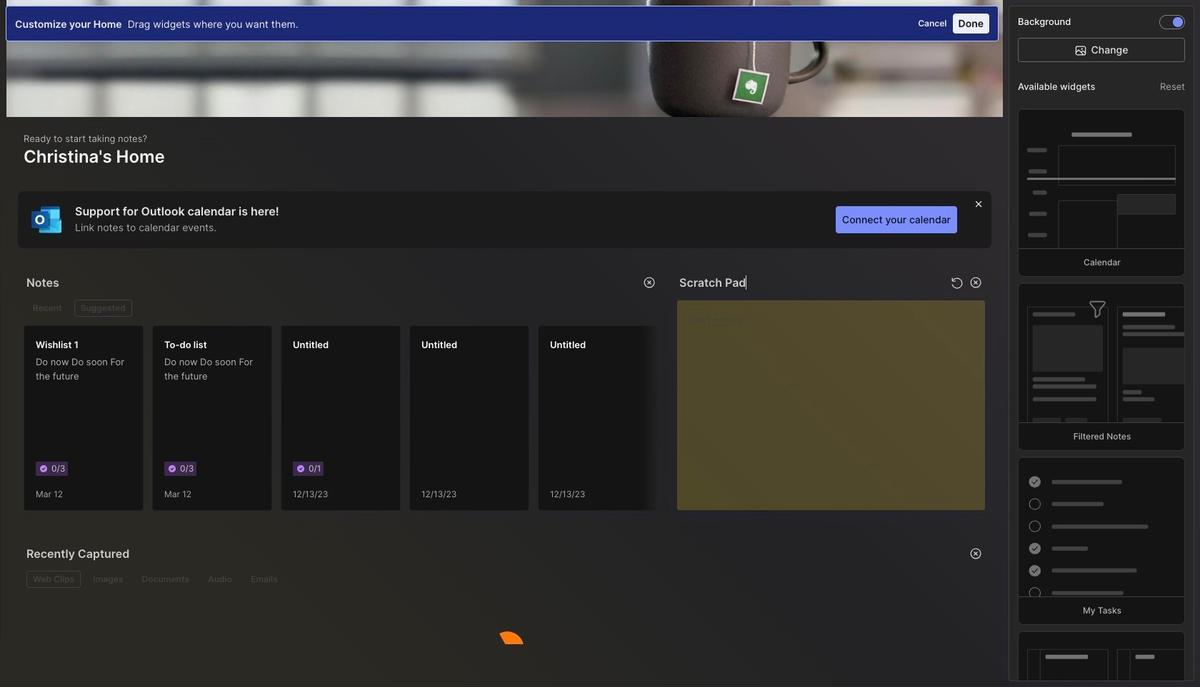 Task type: locate. For each thing, give the bounding box(es) containing it.
None field
[[679, 271, 947, 294]]



Task type: vqa. For each thing, say whether or not it's contained in the screenshot.
Choose default view option for Spreadsheets field
no



Task type: describe. For each thing, give the bounding box(es) containing it.
background image
[[1173, 17, 1183, 27]]



